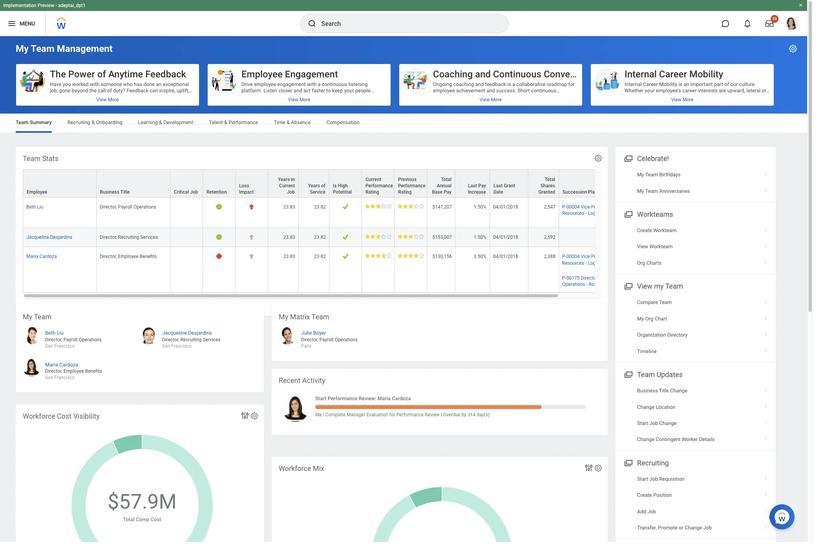 Task type: vqa. For each thing, say whether or not it's contained in the screenshot.
Operational Decisions button
no



Task type: locate. For each thing, give the bounding box(es) containing it.
director,
[[100, 204, 117, 210], [100, 235, 117, 240], [100, 254, 117, 259], [581, 275, 598, 281], [45, 337, 62, 342], [162, 337, 179, 342], [301, 337, 319, 342], [45, 369, 62, 374]]

workforce for workforce mix
[[279, 464, 311, 473]]

beth
[[26, 204, 36, 210], [45, 330, 56, 336]]

1 rating from the left
[[366, 189, 379, 195]]

2 meets expectations - performance in line with a solid team contributor. image from the top
[[365, 234, 392, 239]]

jacqueline desjardins inside team stats element
[[26, 235, 72, 240]]

0 vertical spatial feedback
[[485, 81, 506, 87]]

0 horizontal spatial beth liu
[[26, 204, 43, 210]]

4 chevron right image from the top
[[761, 490, 772, 497]]

2 23.82 from the top
[[314, 235, 326, 240]]

1 horizontal spatial business
[[638, 388, 658, 394]]

1 horizontal spatial desjardins
[[188, 330, 212, 336]]

operations for director, payroll operations paris
[[335, 337, 358, 342]]

workteam down create workteam
[[650, 244, 673, 250]]

1 horizontal spatial cost
[[151, 517, 161, 522]]

1 horizontal spatial payroll
[[118, 204, 132, 210]]

tab list
[[8, 114, 800, 133]]

logan down plans
[[588, 211, 601, 216]]

francisco for liu
[[54, 343, 75, 349]]

6 chevron right image from the top
[[761, 313, 772, 321]]

1 p-00004 vice president, human resources - logan mcneil from the top
[[563, 204, 629, 216]]

1 vertical spatial years
[[308, 183, 320, 189]]

my for my team
[[23, 313, 32, 321]]

org left chart
[[646, 316, 654, 322]]

2 create from the top
[[638, 492, 652, 498]]

1 vertical spatial start
[[638, 420, 649, 426]]

payroll down boyer
[[320, 337, 334, 342]]

1 vice from the top
[[581, 204, 590, 210]]

list inside "my team" 'element'
[[23, 323, 257, 386]]

1 chevron right image from the top
[[761, 241, 772, 249]]

list for team updates
[[616, 383, 776, 448]]

director, inside director, recruiting services san francisco
[[162, 337, 179, 342]]

president, down plans
[[592, 204, 612, 210]]

my
[[16, 43, 29, 54], [638, 172, 645, 178], [638, 188, 645, 194], [23, 313, 32, 321], [279, 313, 288, 321], [638, 316, 645, 322]]

business title change link
[[616, 383, 776, 399]]

5 chevron right image from the top
[[761, 506, 772, 514]]

years inside years of service
[[308, 183, 320, 189]]

mcneil up hr
[[602, 260, 617, 266]]

1 vertical spatial mcneil
[[602, 260, 617, 266]]

0 vertical spatial maria cardoza
[[26, 254, 57, 259]]

pay up increase on the right top
[[479, 183, 486, 189]]

retention column header
[[203, 169, 236, 198]]

director, inside director, employee benefits san francisco
[[45, 369, 62, 374]]

director, for director, employee benefits san francisco
[[45, 369, 62, 374]]

chevron right image
[[761, 241, 772, 249], [761, 434, 772, 442], [761, 473, 772, 481], [761, 490, 772, 497], [761, 506, 772, 514], [761, 522, 772, 530]]

cost right comp
[[151, 517, 161, 522]]

director, payroll operations
[[100, 204, 156, 210]]

3 chevron right image from the top
[[761, 225, 772, 233]]

the worker has been assessed as having high potential. image
[[343, 254, 349, 259]]

0 horizontal spatial jacqueline desjardins link
[[26, 233, 72, 240]]

rating right is high potential "column header" at left top
[[366, 189, 379, 195]]

beth liu up director, payroll operations san francisco
[[45, 330, 64, 336]]

$130,156
[[433, 254, 452, 259]]

2 vertical spatial 04/01/2018
[[493, 254, 519, 259]]

1 vertical spatial maria cardoza
[[45, 362, 78, 368]]

$57.9m total comp cost
[[108, 490, 177, 522]]

chevron right image inside my org chart link
[[761, 313, 772, 321]]

0 horizontal spatial for
[[390, 412, 396, 417]]

chevron right image inside the organization directory link
[[761, 329, 772, 337]]

1 vertical spatial view
[[638, 282, 653, 290]]

1 horizontal spatial pay
[[479, 183, 486, 189]]

11 chevron right image from the top
[[761, 418, 772, 425]]

cell for director, payroll operations
[[171, 198, 203, 228]]

workteam down workteams at the top of the page
[[654, 227, 677, 233]]

total inside '$57.9m total comp cost'
[[123, 517, 135, 522]]

services inside director, recruiting services san francisco
[[203, 337, 221, 342]]

00004 up 00175
[[567, 254, 580, 259]]

vice for 2nd p-00004 vice president, human resources - logan mcneil link from the bottom of the team stats element
[[581, 204, 590, 210]]

2 04/01/2018 from the top
[[493, 235, 519, 240]]

menu group image left team updates
[[623, 369, 634, 380]]

compare
[[638, 300, 658, 305]]

0 horizontal spatial beth
[[26, 204, 36, 210]]

1 horizontal spatial for
[[569, 81, 575, 87]]

0 vertical spatial maria
[[26, 254, 38, 259]]

1 vertical spatial business
[[638, 388, 658, 394]]

chevron right image for timeline
[[761, 346, 772, 353]]

this worker has low retention risk. image for director, payroll operations
[[216, 204, 222, 210]]

loss impact column header
[[236, 169, 268, 198]]

0 vertical spatial jacqueline
[[26, 235, 49, 240]]

jacqueline inside 'list item'
[[162, 330, 187, 336]]

chevron right image inside my team birthdays link
[[761, 169, 772, 177]]

cost inside '$57.9m total comp cost'
[[151, 517, 161, 522]]

jacqueline desjardins for team stats element
[[26, 235, 72, 240]]

is high potential column header
[[330, 169, 362, 198]]

human down 'succession plans' popup button
[[614, 204, 629, 210]]

collaborative
[[517, 81, 546, 87]]

23.83 for director, payroll operations
[[284, 204, 295, 210]]

chevron right image inside create position link
[[761, 490, 772, 497]]

p- inside p-00175 director, hr operations - robert hsing
[[563, 275, 567, 281]]

0 vertical spatial the loss of this employee would be moderate or significant to the organization. image
[[249, 234, 255, 240]]

1 p-00004 vice president, human resources - logan mcneil link from the top
[[563, 203, 629, 216]]

you
[[63, 81, 71, 87]]

configure workforce cost visibility image
[[250, 412, 259, 420]]

time & absence
[[274, 119, 311, 125]]

someone
[[101, 81, 122, 87]]

1 view from the top
[[638, 244, 649, 250]]

success.
[[497, 88, 517, 93]]

vice up p-00175 director, hr operations - robert hsing link
[[581, 254, 590, 259]]

menu group image left workteams at the top of the page
[[623, 209, 634, 219]]

1 chevron right image from the top
[[761, 169, 772, 177]]

0 horizontal spatial liu
[[37, 204, 43, 210]]

1 vertical spatial 23.82
[[314, 235, 326, 240]]

business inside popup button
[[100, 189, 119, 195]]

row containing jacqueline desjardins
[[23, 228, 633, 247]]

operations inside p-00175 director, hr operations - robert hsing
[[563, 282, 585, 287]]

0 horizontal spatial jacqueline
[[26, 235, 49, 240]]

title for business title change
[[659, 388, 669, 394]]

years of service column header
[[299, 169, 330, 198]]

0 horizontal spatial payroll
[[64, 337, 78, 342]]

hsing
[[604, 282, 616, 287]]

this worker has low retention risk. image up "this worker has a high retention risk - immediate action needed." icon
[[216, 234, 222, 240]]

00004 inside items selected list
[[567, 254, 580, 259]]

job down change location
[[650, 420, 658, 426]]

1 vertical spatial beth liu
[[45, 330, 64, 336]]

last inside last pay increase
[[468, 183, 477, 189]]

2 vertical spatial 23.82
[[314, 254, 326, 259]]

1 horizontal spatial title
[[659, 388, 669, 394]]

desjardins inside 'list item'
[[188, 330, 212, 336]]

23.82 for $147,207
[[314, 204, 326, 210]]

title up location
[[659, 388, 669, 394]]

benefits inside row
[[140, 254, 157, 259]]

cardoza inside recent activity element
[[392, 396, 411, 402]]

the loss of this employee would be moderate or significant to the organization. image
[[249, 234, 255, 240], [249, 254, 255, 259]]

0 horizontal spatial benefits
[[85, 369, 102, 374]]

current right is high potential "column header" at left top
[[366, 177, 381, 182]]

team inside 'element'
[[34, 313, 52, 321]]

director, inside director, payroll operations san francisco
[[45, 337, 62, 342]]

2 1.50% from the top
[[474, 235, 487, 240]]

beth liu down "employee" column header
[[26, 204, 43, 210]]

close environment banner image
[[799, 3, 804, 7]]

jacqueline desjardins link
[[26, 233, 72, 240], [162, 328, 212, 336]]

cell for director, recruiting services
[[171, 228, 203, 247]]

job right add in the right of the page
[[648, 509, 657, 515]]

francisco
[[54, 343, 75, 349], [171, 343, 192, 349], [54, 375, 75, 380]]

last for last pay increase
[[468, 183, 477, 189]]

this worker has low retention risk. image
[[216, 204, 222, 210], [216, 234, 222, 240]]

and inside have you worked with someone who has done an exceptional job, gone beyond the call of duty?  feedback can inspire, uplift, and motivate recipients to do better.  remind your team to use 'anytime' feedback to recognize others.
[[50, 94, 58, 100]]

jacqueline desjardins link inside 'list item'
[[162, 328, 212, 336]]

resources
[[563, 211, 585, 216], [563, 260, 585, 266]]

has
[[134, 81, 142, 87]]

total inside total shares granted
[[545, 177, 556, 182]]

transfer,
[[638, 525, 657, 531]]

2 horizontal spatial of
[[321, 183, 326, 189]]

1 vertical spatial meets expectations - performance in line with a solid team contributor. image
[[365, 234, 392, 239]]

the loss of this employee would be moderate or significant to the organization. image for director, recruiting services
[[249, 234, 255, 240]]

onboarding
[[96, 119, 122, 125]]

0 vertical spatial create
[[638, 227, 652, 233]]

start for start job requisition
[[638, 476, 649, 482]]

1 vertical spatial cardoza
[[59, 362, 78, 368]]

robert
[[589, 282, 603, 287]]

list containing start job requisition
[[616, 471, 776, 536]]

10 chevron right image from the top
[[761, 401, 772, 409]]

1 last from the left
[[468, 183, 477, 189]]

create position link
[[616, 487, 776, 504]]

view my team
[[638, 282, 683, 290]]

1 vertical spatial benefits
[[85, 369, 102, 374]]

2 23.83 from the top
[[284, 235, 295, 240]]

workforce cost visibility
[[23, 412, 100, 420]]

recruiting
[[67, 119, 90, 125], [118, 235, 139, 240], [181, 337, 202, 342], [638, 459, 669, 467]]

meets expectations - performance in line with a solid team contributor. image up exceeds expectations - performance is excellent and generally surpassed expectations and required little to no supervision. image
[[365, 234, 392, 239]]

2 row from the top
[[23, 198, 633, 228]]

2 mcneil from the top
[[602, 260, 617, 266]]

1 vertical spatial jacqueline desjardins link
[[162, 328, 212, 336]]

3.50%
[[474, 254, 487, 259]]

4 chevron right image from the top
[[761, 257, 772, 265]]

payroll inside director, payroll operations san francisco
[[64, 337, 78, 342]]

years for current
[[278, 177, 290, 182]]

transfer, promote or change job
[[638, 525, 712, 531]]

ongoing
[[433, 81, 452, 87]]

loss
[[239, 183, 249, 189]]

this worker has a high retention risk - immediate action needed. image
[[216, 254, 222, 259]]

2 the loss of this employee would be moderate or significant to the organization. image from the top
[[249, 254, 255, 259]]

business up change location
[[638, 388, 658, 394]]

view inside list
[[638, 244, 649, 250]]

last up increase on the right top
[[468, 183, 477, 189]]

benefits down director, payroll operations san francisco
[[85, 369, 102, 374]]

change up start job change
[[638, 404, 655, 410]]

$57.9m main content
[[0, 36, 808, 542]]

years up service
[[308, 183, 320, 189]]

feedback down employee
[[433, 94, 454, 100]]

benefits inside director, employee benefits san francisco
[[85, 369, 102, 374]]

vice inside items selected list
[[581, 254, 590, 259]]

& right learning
[[159, 119, 162, 125]]

desjardins for jacqueline desjardins link inside the team stats element
[[50, 235, 72, 240]]

1 horizontal spatial workforce
[[279, 464, 311, 473]]

the worker has been assessed as having high potential. image for $153,007
[[343, 234, 349, 240]]

the worker has been assessed as having high potential. image up the worker has been assessed as having high potential. icon
[[343, 234, 349, 240]]

1 horizontal spatial liu
[[57, 330, 64, 336]]

liu down "employee" column header
[[37, 204, 43, 210]]

compare team link
[[616, 294, 776, 311]]

the power of anytime feedback
[[50, 69, 186, 80]]

0 vertical spatial liu
[[37, 204, 43, 210]]

chevron right image inside change location link
[[761, 401, 772, 409]]

4 menu group image from the top
[[623, 369, 634, 380]]

san inside director, payroll operations san francisco
[[45, 343, 53, 349]]

my inside 'link'
[[638, 188, 645, 194]]

- left robert
[[587, 282, 588, 287]]

start performance review:  maria cardoza
[[315, 396, 411, 402]]

anniversaries
[[660, 188, 690, 194]]

1 vertical spatial beth liu link
[[45, 328, 64, 336]]

1 the worker has been assessed as having high potential. image from the top
[[343, 204, 349, 210]]

0 horizontal spatial feedback
[[433, 94, 454, 100]]

0 vertical spatial mcneil
[[602, 211, 617, 216]]

president, up hr
[[592, 254, 612, 259]]

8 chevron right image from the top
[[761, 346, 772, 353]]

2 chevron right image from the top
[[761, 434, 772, 442]]

& right time
[[287, 119, 290, 125]]

2 p-00004 vice president, human resources - logan mcneil from the top
[[563, 254, 629, 266]]

0 horizontal spatial workforce
[[23, 412, 55, 420]]

san inside director, employee benefits san francisco
[[45, 375, 53, 380]]

- inside p-00175 director, hr operations - robert hsing
[[587, 282, 588, 287]]

human up the hsing
[[614, 254, 629, 259]]

last grant date column header
[[490, 169, 529, 198]]

0 vertical spatial this worker has low retention risk. image
[[216, 204, 222, 210]]

chevron right image inside "timeline" link
[[761, 346, 772, 353]]

meets expectations - performance in line with a solid team contributor. image for $153,007
[[365, 234, 392, 239]]

last up date
[[494, 183, 503, 189]]

3 cell from the top
[[171, 247, 203, 293]]

beyond
[[72, 88, 88, 93]]

3 23.82 from the top
[[314, 254, 326, 259]]

previous performance rating column header
[[395, 169, 427, 198]]

2 | from the left
[[441, 412, 442, 417]]

chevron right image inside org charts link
[[761, 257, 772, 265]]

4 & from the left
[[287, 119, 290, 125]]

team
[[31, 43, 55, 54], [16, 119, 29, 125], [23, 154, 40, 163], [646, 172, 658, 178], [646, 188, 658, 194], [666, 282, 683, 290], [660, 300, 672, 305], [34, 313, 52, 321], [312, 313, 329, 321], [638, 370, 655, 379]]

0 vertical spatial start
[[315, 396, 327, 402]]

0 vertical spatial the worker has been assessed as having high potential. image
[[343, 204, 349, 210]]

- right 'preview'
[[55, 3, 57, 8]]

2 vertical spatial maria
[[378, 396, 391, 402]]

learning & development
[[138, 119, 193, 125]]

for inside ongoing coaching and feedback is a collaborative roadmap for employee achievement and success.  short continuous feedback cycles to plan, act, access and modify provides acknowledgement, correction and positive outcomes.
[[569, 81, 575, 87]]

beth inside list item
[[45, 330, 56, 336]]

0 vertical spatial workforce
[[23, 412, 55, 420]]

total up annual
[[441, 177, 452, 182]]

23.83 for director, employee benefits
[[284, 254, 295, 259]]

2 this worker has low retention risk. image from the top
[[216, 234, 222, 240]]

0 vertical spatial 1.50%
[[474, 204, 487, 210]]

1 p- from the top
[[563, 204, 567, 210]]

list containing business title change
[[616, 383, 776, 448]]

1 create from the top
[[638, 227, 652, 233]]

performance left previous performance rating popup button
[[366, 183, 393, 189]]

0 vertical spatial beth
[[26, 204, 36, 210]]

2 chevron right image from the top
[[761, 185, 772, 193]]

2 human from the top
[[614, 254, 629, 259]]

maria inside row
[[26, 254, 38, 259]]

1.50% down increase on the right top
[[474, 204, 487, 210]]

0 vertical spatial p-00004 vice president, human resources - logan mcneil
[[563, 204, 629, 216]]

employee column header
[[23, 169, 97, 198]]

view up org charts
[[638, 244, 649, 250]]

1 horizontal spatial of
[[107, 88, 112, 93]]

loss impact
[[239, 183, 254, 195]]

3 menu group image from the top
[[623, 281, 634, 291]]

0 vertical spatial years
[[278, 177, 290, 182]]

workforce inside 'element'
[[23, 412, 55, 420]]

chevron right image
[[761, 169, 772, 177], [761, 185, 772, 193], [761, 225, 772, 233], [761, 257, 772, 265], [761, 297, 772, 305], [761, 313, 772, 321], [761, 329, 772, 337], [761, 346, 772, 353], [761, 385, 772, 393], [761, 401, 772, 409], [761, 418, 772, 425]]

chevron right image inside add job link
[[761, 506, 772, 514]]

items selected list
[[563, 252, 630, 288]]

performance up complete
[[328, 396, 358, 402]]

my team element
[[16, 305, 264, 393]]

contingent
[[656, 437, 681, 442]]

tab list containing team summary
[[8, 114, 800, 133]]

2 menu group image from the top
[[623, 209, 634, 219]]

the loss of this employee would be catastrophic or critical to the organization. image
[[249, 204, 255, 210]]

2 00004 from the top
[[567, 254, 580, 259]]

logan up hr
[[588, 260, 601, 266]]

total annual base pay
[[432, 177, 452, 195]]

mcneil down 'succession plans' popup button
[[602, 211, 617, 216]]

title inside business title popup button
[[120, 189, 130, 195]]

positive
[[511, 100, 529, 106]]

team inside 'link'
[[646, 188, 658, 194]]

my team management
[[16, 43, 113, 54]]

2 vertical spatial 23.83
[[284, 254, 295, 259]]

configure and view chart data image
[[585, 463, 594, 473]]

list for workteams
[[616, 222, 776, 271]]

retention
[[207, 189, 227, 195]]

2 president, from the top
[[592, 254, 612, 259]]

me
[[315, 412, 322, 417]]

p- for 2nd p-00004 vice president, human resources - logan mcneil link from the bottom of the team stats element
[[563, 204, 567, 210]]

feedback down "has"
[[127, 88, 149, 93]]

current inside years in current job
[[279, 183, 295, 189]]

0 vertical spatial cost
[[57, 412, 72, 420]]

7 chevron right image from the top
[[761, 329, 772, 337]]

2 vertical spatial cardoza
[[392, 396, 411, 402]]

0 vertical spatial resources
[[563, 211, 585, 216]]

create up add job
[[638, 492, 652, 498]]

jacqueline desjardins link inside team stats element
[[26, 233, 72, 240]]

director, recruiting services san francisco
[[162, 337, 221, 349]]

francisco inside director, payroll operations san francisco
[[54, 343, 75, 349]]

total annual base pay button
[[427, 170, 455, 197]]

change right or
[[685, 525, 702, 531]]

1 horizontal spatial maria
[[45, 362, 58, 368]]

0 vertical spatial for
[[569, 81, 575, 87]]

1 horizontal spatial cardoza
[[59, 362, 78, 368]]

2 p- from the top
[[563, 254, 567, 259]]

years inside years in current job
[[278, 177, 290, 182]]

1 vertical spatial president,
[[592, 254, 612, 259]]

vice down "succession plans"
[[581, 204, 590, 210]]

0 vertical spatial cardoza
[[39, 254, 57, 259]]

performance inside previous performance rating popup button
[[398, 183, 426, 189]]

payroll inside team stats element
[[118, 204, 132, 210]]

pay down annual
[[444, 189, 452, 195]]

5 chevron right image from the top
[[761, 297, 772, 305]]

payroll up maria cardoza list item on the left bottom
[[64, 337, 78, 342]]

or
[[679, 525, 684, 531]]

meets expectations - performance in line with a solid team contributor. image for $147,207
[[365, 204, 392, 209]]

1.50%
[[474, 204, 487, 210], [474, 235, 487, 240]]

0 horizontal spatial business
[[100, 189, 119, 195]]

francisco inside director, employee benefits san francisco
[[54, 375, 75, 380]]

1 vertical spatial feedback
[[433, 94, 454, 100]]

menu group image right the hsing
[[623, 281, 634, 291]]

00004 down succession
[[567, 204, 580, 210]]

4 row from the top
[[23, 247, 633, 293]]

menu group image left celebrate!
[[623, 153, 634, 163]]

23.82 for $153,007
[[314, 235, 326, 240]]

1 horizontal spatial beth liu
[[45, 330, 64, 336]]

beth liu inside team stats element
[[26, 204, 43, 210]]

chevron right image for my org chart
[[761, 313, 772, 321]]

0 horizontal spatial last
[[468, 183, 477, 189]]

2 logan from the top
[[588, 260, 601, 266]]

start inside recent activity element
[[315, 396, 327, 402]]

1 vertical spatial 1.50%
[[474, 235, 487, 240]]

beth down "employee" column header
[[26, 204, 36, 210]]

1 logan from the top
[[588, 211, 601, 216]]

0 vertical spatial beth liu
[[26, 204, 43, 210]]

1 horizontal spatial beth liu link
[[45, 328, 64, 336]]

team summary
[[16, 119, 52, 125]]

create down workteams at the top of the page
[[638, 227, 652, 233]]

chevron right image inside 'change contingent worker details' link
[[761, 434, 772, 442]]

director, for director, payroll operations san francisco
[[45, 337, 62, 342]]

director, payroll operations san francisco
[[45, 337, 102, 349]]

years left in
[[278, 177, 290, 182]]

for right "evaluation"
[[390, 412, 396, 417]]

1 cell from the top
[[171, 198, 203, 228]]

services inside team stats element
[[140, 235, 158, 240]]

2 horizontal spatial payroll
[[320, 337, 334, 342]]

$153,007
[[433, 235, 452, 240]]

rating inside previous performance rating
[[398, 189, 412, 195]]

2 view from the top
[[638, 282, 653, 290]]

1 & from the left
[[92, 119, 95, 125]]

1 1.50% from the top
[[474, 204, 487, 210]]

human inside items selected list
[[614, 254, 629, 259]]

p-00004 vice president, human resources - logan mcneil link
[[563, 203, 629, 216], [563, 252, 629, 266]]

of inside have you worked with someone who has done an exceptional job, gone beyond the call of duty?  feedback can inspire, uplift, and motivate recipients to do better.  remind your team to use 'anytime' feedback to recognize others.
[[107, 88, 112, 93]]

list for celebrate!
[[616, 167, 776, 199]]

operations inside director, payroll operations paris
[[335, 337, 358, 342]]

visibility
[[73, 412, 100, 420]]

is high potential button
[[330, 170, 362, 197]]

org charts link
[[616, 255, 776, 271]]

resources down succession
[[563, 211, 585, 216]]

current performance rating column header
[[362, 169, 395, 198]]

this worker has low retention risk. image down retention
[[216, 204, 222, 210]]

1 horizontal spatial beth
[[45, 330, 56, 336]]

p-00004 vice president, human resources - logan mcneil inside items selected list
[[563, 254, 629, 266]]

0 vertical spatial services
[[140, 235, 158, 240]]

the worker has been assessed as having high potential. image down potential
[[343, 204, 349, 210]]

worker
[[682, 437, 698, 442]]

liu inside team stats element
[[37, 204, 43, 210]]

314
[[468, 412, 476, 417]]

of down someone
[[107, 88, 112, 93]]

& right talent at the top left of the page
[[224, 119, 228, 125]]

1 horizontal spatial jacqueline desjardins
[[162, 330, 212, 336]]

liu up director, payroll operations san francisco
[[57, 330, 64, 336]]

p-00004 vice president, human resources - logan mcneil down plans
[[563, 204, 629, 216]]

celebrate!
[[638, 154, 669, 163]]

rating down previous
[[398, 189, 412, 195]]

recent activity element
[[272, 369, 608, 435]]

1 vertical spatial of
[[107, 88, 112, 93]]

of up service
[[321, 183, 326, 189]]

0 horizontal spatial years
[[278, 177, 290, 182]]

payroll for julie boyer
[[320, 337, 334, 342]]

3 & from the left
[[224, 119, 228, 125]]

1 vertical spatial current
[[279, 183, 295, 189]]

have
[[50, 81, 61, 87]]

logan for 2nd p-00004 vice president, human resources - logan mcneil link from the bottom of the team stats element
[[588, 211, 601, 216]]

2 vice from the top
[[581, 254, 590, 259]]

maria cardoza inside maria cardoza list item
[[45, 362, 78, 368]]

0 vertical spatial beth liu link
[[26, 203, 43, 210]]

feedback up an
[[145, 69, 186, 80]]

my for my matrix team
[[279, 313, 288, 321]]

chevron right image inside create workteam link
[[761, 225, 772, 233]]

increase
[[468, 189, 486, 195]]

the worker has been assessed as having high potential. image
[[343, 204, 349, 210], [343, 234, 349, 240]]

operations inside director, payroll operations san francisco
[[79, 337, 102, 342]]

performance for start performance review:  maria cardoza
[[328, 396, 358, 402]]

title inside business title change link
[[659, 388, 669, 394]]

pay inside total annual base pay
[[444, 189, 452, 195]]

1 horizontal spatial current
[[366, 177, 381, 182]]

employee inside director, employee benefits san francisco
[[64, 369, 84, 374]]

p-00004 vice president, human resources - logan mcneil link down plans
[[563, 203, 629, 216]]

beth liu link up director, payroll operations san francisco
[[45, 328, 64, 336]]

1 vertical spatial p-
[[563, 254, 567, 259]]

tab list inside the $57.9m main content
[[8, 114, 800, 133]]

1 23.82 from the top
[[314, 204, 326, 210]]

chevron right image for start job change
[[761, 418, 772, 425]]

2,547
[[544, 204, 556, 210]]

2 vertical spatial p-
[[563, 275, 567, 281]]

my inside 'element'
[[23, 313, 32, 321]]

33
[[773, 17, 777, 21]]

benefits down director, recruiting services
[[140, 254, 157, 259]]

6 chevron right image from the top
[[761, 522, 772, 530]]

2 rating from the left
[[398, 189, 412, 195]]

benefits
[[140, 254, 157, 259], [85, 369, 102, 374]]

3 chevron right image from the top
[[761, 473, 772, 481]]

0 vertical spatial current
[[366, 177, 381, 182]]

1 horizontal spatial |
[[441, 412, 442, 417]]

1 vertical spatial workforce
[[279, 464, 311, 473]]

1 horizontal spatial total
[[441, 177, 452, 182]]

1 vertical spatial 23.83
[[284, 235, 295, 240]]

list containing compare team
[[616, 294, 776, 359]]

desjardins inside row
[[50, 235, 72, 240]]

jacqueline
[[26, 235, 49, 240], [162, 330, 187, 336]]

jacqueline desjardins
[[26, 235, 72, 240], [162, 330, 212, 336]]

employee inside button
[[242, 69, 283, 80]]

list containing beth liu
[[23, 323, 257, 386]]

3 row from the top
[[23, 228, 633, 247]]

total annual base pay column header
[[427, 169, 456, 198]]

0 vertical spatial pay
[[479, 183, 486, 189]]

p- for p-00175 director, hr operations - robert hsing link
[[563, 275, 567, 281]]

jacqueline desjardins inside 'list item'
[[162, 330, 212, 336]]

maria cardoza
[[26, 254, 57, 259], [45, 362, 78, 368]]

cost left the visibility
[[57, 412, 72, 420]]

list containing my team birthdays
[[616, 167, 776, 199]]

years in current job column header
[[268, 169, 299, 198]]

2 horizontal spatial maria
[[378, 396, 391, 402]]

$57.9m button
[[108, 488, 178, 516]]

your
[[151, 94, 161, 100]]

job inside years in current job
[[287, 189, 295, 195]]

3 04/01/2018 from the top
[[493, 254, 519, 259]]

2 resources from the top
[[563, 260, 585, 266]]

1 president, from the top
[[592, 204, 612, 210]]

director, inside p-00175 director, hr operations - robert hsing
[[581, 275, 598, 281]]

chevron right image inside start job change link
[[761, 418, 772, 425]]

job down in
[[287, 189, 295, 195]]

chevron right image inside view workteam link
[[761, 241, 772, 249]]

chevron right image for business title change
[[761, 385, 772, 393]]

0 horizontal spatial beth liu link
[[26, 203, 43, 210]]

resources up 00175
[[563, 260, 585, 266]]

critical job
[[174, 189, 198, 195]]

1 the loss of this employee would be moderate or significant to the organization. image from the top
[[249, 234, 255, 240]]

start for start performance review:  maria cardoza
[[315, 396, 327, 402]]

jacqueline desjardins link for team stats element
[[26, 233, 72, 240]]

the
[[50, 69, 66, 80]]

3 p- from the top
[[563, 275, 567, 281]]

rating for current performance rating
[[366, 189, 379, 195]]

business title column header
[[97, 169, 171, 198]]

operations for director, payroll operations
[[134, 204, 156, 210]]

maria cardoza link inside maria cardoza list item
[[45, 360, 78, 368]]

to left do
[[104, 94, 109, 100]]

impact
[[239, 189, 254, 195]]

0 vertical spatial vice
[[581, 204, 590, 210]]

1 row from the top
[[23, 169, 633, 198]]

$57.9m
[[108, 490, 177, 514]]

chevron right image for org charts
[[761, 257, 772, 265]]

chevron right image inside business title change link
[[761, 385, 772, 393]]

chevron right image for organization directory
[[761, 329, 772, 337]]

business up director, payroll operations
[[100, 189, 119, 195]]

beth liu inside list item
[[45, 330, 64, 336]]

logan for first p-00004 vice president, human resources - logan mcneil link from the bottom
[[588, 260, 601, 266]]

jacqueline desjardins for "my team" 'element' at the bottom of the page
[[162, 330, 212, 336]]

cell
[[171, 198, 203, 228], [171, 228, 203, 247], [171, 247, 203, 293]]

to down "achievement"
[[471, 94, 476, 100]]

04/01/2018 for 2,547
[[493, 204, 519, 210]]

view workteam link
[[616, 239, 776, 255]]

feedback down recipients
[[71, 100, 93, 106]]

1 meets expectations - performance in line with a solid team contributor. image from the top
[[365, 204, 392, 209]]

start up create position in the bottom right of the page
[[638, 476, 649, 482]]

cost
[[57, 412, 72, 420], [151, 517, 161, 522]]

2 & from the left
[[159, 119, 162, 125]]

9 chevron right image from the top
[[761, 385, 772, 393]]

retention button
[[203, 170, 235, 197]]

0 vertical spatial president,
[[592, 204, 612, 210]]

vice for first p-00004 vice president, human resources - logan mcneil link from the bottom
[[581, 254, 590, 259]]

job,
[[50, 88, 58, 93]]

view left my on the right of the page
[[638, 282, 653, 290]]

& left onboarding
[[92, 119, 95, 125]]

1 vertical spatial human
[[614, 254, 629, 259]]

timeline link
[[616, 343, 776, 359]]

last inside last grant date
[[494, 183, 503, 189]]

2 cell from the top
[[171, 228, 203, 247]]

maria cardoza inside team stats element
[[26, 254, 57, 259]]

years for service
[[308, 183, 320, 189]]

0 horizontal spatial desjardins
[[50, 235, 72, 240]]

start down change location
[[638, 420, 649, 426]]

row
[[23, 169, 633, 198], [23, 198, 633, 228], [23, 228, 633, 247], [23, 247, 633, 293]]

menu group image
[[623, 153, 634, 163], [623, 209, 634, 219], [623, 281, 634, 291], [623, 369, 634, 380]]

business inside list
[[638, 388, 658, 394]]

job inside popup button
[[190, 189, 198, 195]]

of inside years of service
[[321, 183, 326, 189]]

1 horizontal spatial rating
[[398, 189, 412, 195]]

start up me
[[315, 396, 327, 402]]

the loss of this employee would be moderate or significant to the organization. image right "this worker has a high retention risk - immediate action needed." icon
[[249, 254, 255, 259]]

beth down 'my team'
[[45, 330, 56, 336]]

list
[[616, 167, 776, 199], [616, 222, 776, 271], [616, 294, 776, 359], [23, 323, 257, 386], [616, 383, 776, 448], [616, 471, 776, 536]]

1 this worker has low retention risk. image from the top
[[216, 204, 222, 210]]

chevron right image for transfer, promote or change job
[[761, 522, 772, 530]]

performance inside 'current performance rating' popup button
[[366, 183, 393, 189]]

requisition
[[660, 476, 685, 482]]

org left charts
[[638, 260, 646, 266]]

for down the "conversations"
[[569, 81, 575, 87]]

3 23.83 from the top
[[284, 254, 295, 259]]

preview
[[38, 3, 54, 8]]

rating inside current performance rating
[[366, 189, 379, 195]]

0 vertical spatial p-00004 vice president, human resources - logan mcneil link
[[563, 203, 629, 216]]

who
[[123, 81, 133, 87]]

title up director, payroll operations
[[120, 189, 130, 195]]

1 04/01/2018 from the top
[[493, 204, 519, 210]]

achievement
[[457, 88, 486, 93]]

1 menu group image from the top
[[623, 153, 634, 163]]

1 00004 from the top
[[567, 204, 580, 210]]

total left comp
[[123, 517, 135, 522]]

1.50% up 3.50%
[[474, 235, 487, 240]]

1 vertical spatial workteam
[[650, 244, 673, 250]]

of up with
[[97, 69, 106, 80]]

chevron right image inside compare team link
[[761, 297, 772, 305]]

chevron right image for start job requisition
[[761, 473, 772, 481]]

2 the worker has been assessed as having high potential. image from the top
[[343, 234, 349, 240]]

1 23.83 from the top
[[284, 204, 295, 210]]

chevron right image inside 'my team anniversaries' 'link'
[[761, 185, 772, 193]]

exceeds expectations - performance is excellent and generally surpassed expectations and required little to no supervision. image
[[365, 254, 392, 258]]

total up shares on the right top
[[545, 177, 556, 182]]

business for business title
[[100, 189, 119, 195]]

list containing create workteam
[[616, 222, 776, 271]]

charts
[[647, 260, 662, 266]]

p-00004 vice president, human resources - logan mcneil for first p-00004 vice president, human resources - logan mcneil link from the bottom
[[563, 254, 629, 266]]

beth liu link down "employee" column header
[[26, 203, 43, 210]]

2 last from the left
[[494, 183, 503, 189]]

2 horizontal spatial total
[[545, 177, 556, 182]]

chevron right image for add job
[[761, 506, 772, 514]]

liu inside list item
[[57, 330, 64, 336]]

high
[[338, 183, 348, 189]]

cardoza inside list item
[[59, 362, 78, 368]]

meets expectations - performance in line with a solid team contributor. image
[[365, 204, 392, 209], [365, 234, 392, 239]]



Task type: describe. For each thing, give the bounding box(es) containing it.
menu banner
[[0, 0, 808, 36]]

view for view workteam
[[638, 244, 649, 250]]

recent
[[279, 376, 301, 385]]

performance for current performance rating
[[366, 183, 393, 189]]

hr
[[600, 275, 606, 281]]

beth liu list item
[[23, 327, 140, 349]]

to down recipients
[[94, 100, 99, 106]]

0 horizontal spatial of
[[97, 69, 106, 80]]

0 vertical spatial org
[[638, 260, 646, 266]]

my matrix team
[[279, 313, 329, 321]]

my for my team birthdays
[[638, 172, 645, 178]]

provides
[[542, 94, 562, 100]]

jacqueline for team stats element
[[26, 235, 49, 240]]

day(s)
[[477, 412, 490, 417]]

team stats element
[[16, 147, 633, 316]]

exceptional
[[163, 81, 189, 87]]

transfer, promote or change job link
[[616, 520, 776, 536]]

potential
[[333, 189, 352, 195]]

the loss of this employee would be moderate or significant to the organization. image for director, employee benefits
[[249, 254, 255, 259]]

0 vertical spatial maria cardoza link
[[26, 252, 57, 259]]

workteam for view workteam
[[650, 244, 673, 250]]

1 horizontal spatial feedback
[[485, 81, 506, 87]]

notifications large image
[[744, 20, 752, 28]]

workteam for create workteam
[[654, 227, 677, 233]]

the
[[90, 88, 97, 93]]

04/01/2018 for 2,388
[[493, 254, 519, 259]]

cycles
[[456, 94, 470, 100]]

chevron right image for my team anniversaries
[[761, 185, 772, 193]]

change down updates
[[671, 388, 688, 394]]

menu group image for team updates
[[623, 369, 634, 380]]

start job requisition
[[638, 476, 685, 482]]

& for learning
[[159, 119, 162, 125]]

performance right talent at the top left of the page
[[229, 119, 258, 125]]

profile logan mcneil image
[[786, 17, 798, 31]]

& for recruiting
[[92, 119, 95, 125]]

benefits for director, employee benefits
[[140, 254, 157, 259]]

julie
[[301, 330, 312, 336]]

benefits for director, employee benefits san francisco
[[85, 369, 102, 374]]

create workteam
[[638, 227, 677, 233]]

1.50% for $153,007
[[474, 235, 487, 240]]

stats
[[42, 154, 59, 163]]

performance left "review"
[[397, 412, 424, 417]]

change down start job change
[[638, 437, 655, 442]]

years in current job
[[278, 177, 295, 195]]

configure and view chart data image
[[240, 411, 250, 420]]

jacqueline desjardins list item
[[140, 327, 257, 349]]

pay inside last pay increase
[[479, 183, 486, 189]]

director, for director, employee benefits
[[100, 254, 117, 259]]

operations for director, payroll operations san francisco
[[79, 337, 102, 342]]

development
[[164, 119, 193, 125]]

this worker has low retention risk. image for director, recruiting services
[[216, 234, 222, 240]]

team
[[162, 94, 174, 100]]

desjardins for jacqueline desjardins link within 'list item'
[[188, 330, 212, 336]]

to inside ongoing coaching and feedback is a collaborative roadmap for employee achievement and success.  short continuous feedback cycles to plan, act, access and modify provides acknowledgement, correction and positive outcomes.
[[471, 94, 476, 100]]

maria inside maria cardoza list item
[[45, 362, 58, 368]]

business title button
[[97, 170, 170, 197]]

director, for director, recruiting services
[[100, 235, 117, 240]]

total for total shares granted
[[545, 177, 556, 182]]

an
[[156, 81, 162, 87]]

23.83 for director, recruiting services
[[284, 235, 295, 240]]

critical job column header
[[171, 169, 203, 198]]

maria cardoza list item
[[23, 359, 140, 381]]

total for total annual base pay
[[441, 177, 452, 182]]

last for last grant date
[[494, 183, 503, 189]]

granted
[[539, 189, 556, 195]]

internal career mobility button
[[591, 64, 774, 106]]

last grant date
[[494, 183, 516, 195]]

start job change
[[638, 420, 677, 426]]

00175
[[567, 275, 580, 281]]

worked
[[72, 81, 89, 87]]

- inside menu banner
[[55, 3, 57, 8]]

2 p-00004 vice president, human resources - logan mcneil link from the top
[[563, 252, 629, 266]]

cell for director, employee benefits
[[171, 247, 203, 293]]

configure workforce mix image
[[594, 464, 603, 473]]

plans
[[588, 189, 600, 195]]

activity
[[302, 376, 326, 385]]

workforce for workforce cost visibility
[[23, 412, 55, 420]]

job for start job change
[[650, 420, 658, 426]]

total shares granted column header
[[529, 169, 559, 198]]

job for start job requisition
[[650, 476, 658, 482]]

chevron right image for change location
[[761, 401, 772, 409]]

rating for previous performance rating
[[398, 189, 412, 195]]

julie boyer list item
[[279, 327, 440, 349]]

team updates
[[638, 370, 683, 379]]

org charts
[[638, 260, 662, 266]]

recruiting inside director, recruiting services san francisco
[[181, 337, 202, 342]]

demo_f070.png image
[[283, 396, 309, 422]]

menu group image for workteams
[[623, 209, 634, 219]]

job for add job
[[648, 509, 657, 515]]

23.82 for $130,156
[[314, 254, 326, 259]]

jacqueline for "my team" 'element' at the bottom of the page
[[162, 330, 187, 336]]

services for director, recruiting services
[[140, 235, 158, 240]]

workforce cost visibility element
[[16, 405, 264, 542]]

& for talent
[[224, 119, 228, 125]]

p-00175 director, hr operations - robert hsing
[[563, 275, 616, 287]]

- down "succession plans"
[[586, 211, 587, 216]]

workforce mix element
[[272, 457, 608, 542]]

beth liu link inside list item
[[45, 328, 64, 336]]

with
[[90, 81, 99, 87]]

1 vertical spatial org
[[646, 316, 654, 322]]

date
[[494, 189, 504, 195]]

p- for first p-00004 vice president, human resources - logan mcneil link from the bottom
[[563, 254, 567, 259]]

- up p-00175 director, hr operations - robert hsing link
[[586, 260, 587, 266]]

last pay increase column header
[[456, 169, 490, 198]]

row containing maria cardoza
[[23, 247, 633, 293]]

engagement
[[285, 69, 338, 80]]

resources inside items selected list
[[563, 260, 585, 266]]

talent & performance
[[209, 119, 258, 125]]

beth inside team stats element
[[26, 204, 36, 210]]

act,
[[489, 94, 497, 100]]

correction
[[477, 100, 500, 106]]

configure team stats image
[[594, 154, 603, 163]]

my team anniversaries
[[638, 188, 690, 194]]

start for start job change
[[638, 420, 649, 426]]

access
[[498, 94, 514, 100]]

director, for director, payroll operations
[[100, 204, 117, 210]]

roadmap
[[547, 81, 567, 87]]

chevron right image for create position
[[761, 490, 772, 497]]

employee inside popup button
[[27, 189, 47, 195]]

chevron right image for create workteam
[[761, 225, 772, 233]]

years of service button
[[299, 170, 329, 197]]

san for jacqueline desjardins
[[162, 343, 170, 349]]

employee engagement
[[242, 69, 338, 80]]

1 resources from the top
[[563, 211, 585, 216]]

recruiting inside row
[[118, 235, 139, 240]]

menu group image for view my team
[[623, 281, 634, 291]]

services for director, recruiting services san francisco
[[203, 337, 221, 342]]

current performance rating button
[[362, 170, 394, 197]]

coaching
[[454, 81, 474, 87]]

in
[[291, 177, 295, 182]]

san for maria cardoza
[[45, 375, 53, 380]]

years of service
[[308, 183, 326, 195]]

director, for director, payroll operations paris
[[301, 337, 319, 342]]

view for view my team
[[638, 282, 653, 290]]

to left use
[[175, 94, 180, 100]]

me  |  complete manager evaluation for performance review  |  overdue by 314 day(s)
[[315, 412, 490, 417]]

maria inside recent activity element
[[378, 396, 391, 402]]

director, recruiting services
[[100, 235, 158, 240]]

list for view my team
[[616, 294, 776, 359]]

performance for previous performance rating
[[398, 183, 426, 189]]

outcomes.
[[530, 100, 554, 106]]

2,388
[[544, 254, 556, 259]]

my for my org chart
[[638, 316, 645, 322]]

create for create position
[[638, 492, 652, 498]]

absence
[[291, 119, 311, 125]]

evaluation
[[367, 412, 388, 417]]

chevron right image for change contingent worker details
[[761, 434, 772, 442]]

business for business title change
[[638, 388, 658, 394]]

menu group image for celebrate!
[[623, 153, 634, 163]]

my for my team anniversaries
[[638, 188, 645, 194]]

list for recruiting
[[616, 471, 776, 536]]

job down add job link
[[704, 525, 712, 531]]

president, inside items selected list
[[592, 254, 612, 259]]

by
[[462, 412, 467, 417]]

francisco for desjardins
[[171, 343, 192, 349]]

chevron right image for my team birthdays
[[761, 169, 772, 177]]

location
[[656, 404, 676, 410]]

1 vertical spatial feedback
[[127, 88, 149, 93]]

start job requisition link
[[616, 471, 776, 487]]

menu group image
[[623, 457, 634, 468]]

employee
[[433, 88, 455, 93]]

1 human from the top
[[614, 204, 629, 210]]

my team anniversaries link
[[616, 183, 776, 199]]

chevron right image for compare team
[[761, 297, 772, 305]]

internal
[[625, 69, 657, 80]]

previous performance rating
[[398, 177, 426, 195]]

time
[[274, 119, 285, 125]]

have you worked with someone who has done an exceptional job, gone beyond the call of duty?  feedback can inspire, uplift, and motivate recipients to do better.  remind your team to use 'anytime' feedback to recognize others.
[[50, 81, 189, 106]]

business title change
[[638, 388, 688, 394]]

base
[[432, 189, 443, 195]]

add job
[[638, 509, 657, 515]]

inbox large image
[[766, 20, 774, 28]]

Search Workday  search field
[[322, 15, 492, 32]]

change up contingent at the right of page
[[660, 420, 677, 426]]

cardoza inside team stats element
[[39, 254, 57, 259]]

total shares granted
[[539, 177, 556, 195]]

configure this page image
[[789, 44, 798, 53]]

my matrix team element
[[272, 305, 608, 361]]

0 vertical spatial feedback
[[145, 69, 186, 80]]

for inside recent activity element
[[390, 412, 396, 417]]

timeline
[[638, 348, 657, 354]]

matrix
[[290, 313, 310, 321]]

current inside current performance rating
[[366, 177, 381, 182]]

job for critical job
[[190, 189, 198, 195]]

jacqueline desjardins link for "my team" 'element' at the bottom of the page
[[162, 328, 212, 336]]

chevron right image for view workteam
[[761, 241, 772, 249]]

call
[[98, 88, 106, 93]]

my team
[[23, 313, 52, 321]]

recruiting & onboarding
[[67, 119, 122, 125]]

san for beth liu
[[45, 343, 53, 349]]

create for create workteam
[[638, 227, 652, 233]]

$147,207
[[433, 204, 452, 210]]

julie boyer link
[[301, 328, 326, 336]]

grant
[[504, 183, 516, 189]]

my org chart link
[[616, 311, 776, 327]]

director, for director, recruiting services san francisco
[[162, 337, 179, 342]]

04/01/2018 for 2,592
[[493, 235, 519, 240]]

2 vertical spatial feedback
[[71, 100, 93, 106]]

1.50% for $147,207
[[474, 204, 487, 210]]

1 mcneil from the top
[[602, 211, 617, 216]]

team stats
[[23, 154, 59, 163]]

justify image
[[7, 19, 17, 28]]

1 | from the left
[[323, 412, 324, 417]]

p-00004 vice president, human resources - logan mcneil for 2nd p-00004 vice president, human resources - logan mcneil link from the bottom of the team stats element
[[563, 204, 629, 216]]

mcneil inside items selected list
[[602, 260, 617, 266]]

row containing beth liu
[[23, 198, 633, 228]]

search image
[[307, 19, 317, 28]]

coaching
[[433, 69, 473, 80]]

0 horizontal spatial cost
[[57, 412, 72, 420]]

review
[[425, 412, 440, 417]]

title for business title
[[120, 189, 130, 195]]

row containing years in current job
[[23, 169, 633, 198]]



